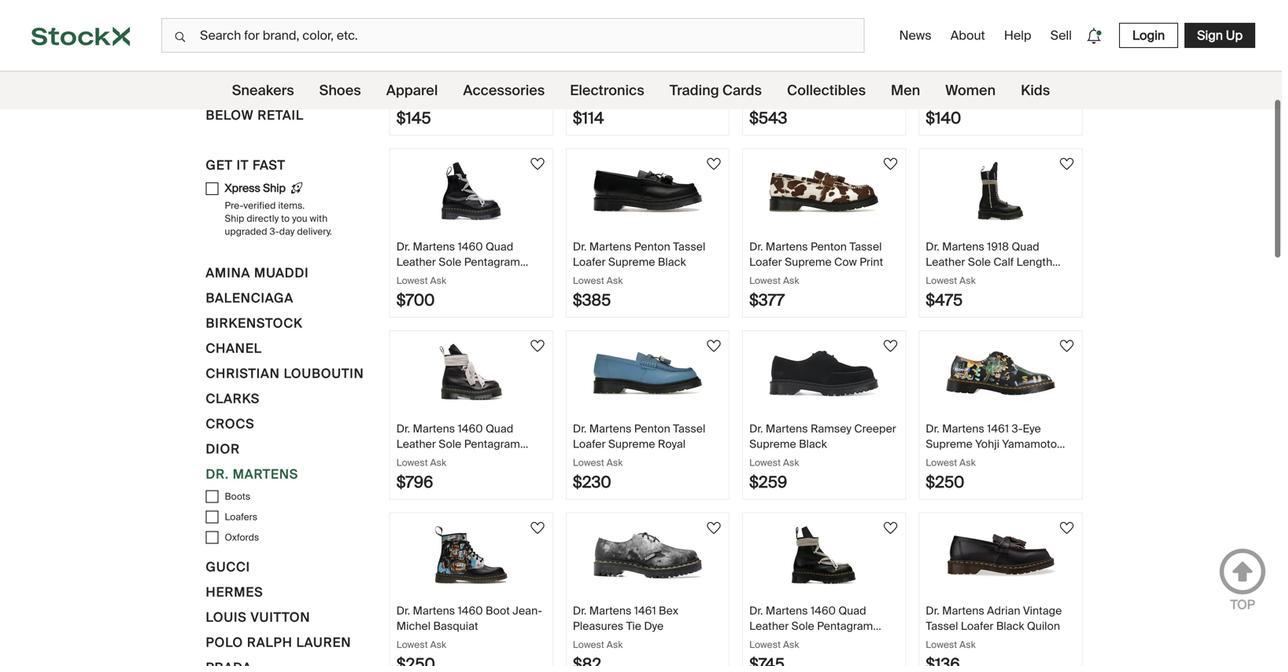 Task type: describe. For each thing, give the bounding box(es) containing it.
lace for dr. martens 1460 quad leather sole pentagram wrap lace boot rick owens black
[[779, 634, 804, 649]]

day
[[279, 226, 295, 238]]

it
[[237, 157, 249, 174]]

dr. martens
[[206, 466, 298, 483]]

0 vertical spatial collectibles
[[206, 6, 307, 23]]

owens for dr. martens 1460 quad leather sole pentagram jumbo lace boot rick owens black
[[397, 285, 432, 300]]

boot inside dr. martens 1460 quad leather sole pentagram wrap lace boot rick owens black
[[807, 634, 831, 649]]

ask inside 'dr. martens ramsey creeper supreme black lowest ask $259'
[[783, 457, 799, 469]]

jumbo for $796
[[397, 452, 432, 467]]

lowest ask for tie
[[573, 639, 623, 651]]

martens for dr. martens 1460 quad leather sole pentagram jumbo lace boot rick owens black
[[413, 240, 455, 254]]

black inside dr. martens 1460 quad leather sole pentagram wrap lace boot rick owens black
[[749, 650, 778, 664]]

polo ralph lauren
[[206, 635, 351, 651]]

rick for dr. martens 1460 quad leather sole pentagram jumbo lace boot rick owens black (women's)
[[490, 452, 512, 467]]

ask inside lowest ask $145
[[430, 92, 446, 105]]

ask inside lowest ask $796
[[430, 457, 446, 469]]

dr. martens 1460 vintage made in england lace up boot black quilon image
[[416, 0, 526, 39]]

martens for dr. martens 1460 quad leather platform boot rick owens
[[766, 57, 808, 72]]

dye
[[644, 619, 664, 634]]

stockx logo image
[[31, 27, 130, 46]]

dr. for dr. martens 1460 quad leather sole pentagram wrap lace boot rick owens black
[[749, 604, 763, 619]]

$140
[[926, 108, 961, 128]]

trending deals button
[[206, 80, 325, 105]]

lowest ask $796
[[397, 457, 446, 493]]

lowest inside dr. martens 1460 smooth leather lace up boot black lowest ask $114
[[573, 92, 604, 105]]

quad for $543
[[839, 57, 866, 72]]

trending deals
[[206, 82, 325, 98]]

supreme for ask
[[785, 255, 832, 269]]

boot inside dr. martens 1460 quad leather sole pentagram jumbo lace boot rick owens black (women's)
[[463, 452, 487, 467]]

dr. martens 1460 quad leather sole pentagram jumbo lace boot rick owens black (women's) image
[[416, 344, 526, 403]]

1460 for dr. martens 1460 quad leather sole pentagram wrap lace boot rick owens black
[[811, 604, 836, 619]]

martens for dr. martens 1460 quad leather sole pentagram jumbo lace boot rick owens black (women's)
[[413, 422, 455, 436]]

gucci button
[[206, 558, 250, 583]]

dr. for dr. martens 1461 3-eye supreme yohji yamamoto black
[[926, 422, 940, 436]]

product category switcher element
[[0, 72, 1282, 109]]

england
[[440, 73, 482, 87]]

sole for $700
[[439, 255, 462, 269]]

kids
[[1021, 81, 1050, 100]]

ask inside dr. martens 1460 smooth leather lace up boot black lowest ask $114
[[607, 92, 623, 105]]

ask inside dr. martens penton tassel loafer supreme black lowest ask $385
[[607, 275, 623, 287]]

below
[[206, 107, 254, 124]]

vuitton
[[251, 610, 310, 626]]

1460 for dr. martens 1460 quad leather sole pentagram jumbo lace boot rick owens black
[[458, 240, 483, 254]]

black inside 'dr. martens ramsey creeper supreme black lowest ask $259'
[[799, 437, 827, 452]]

up inside button
[[1226, 27, 1243, 44]]

owens inside dr. martens 1918 quad leather sole calf length boot rick owens black
[[978, 270, 1013, 285]]

directly
[[247, 213, 279, 225]]

$114
[[573, 108, 604, 128]]

sign up
[[1197, 27, 1243, 44]]

dr. martens penton tassel loafer supreme royal image
[[593, 344, 703, 403]]

collectibles inside product category switcher element
[[787, 81, 866, 100]]

deals
[[281, 82, 325, 98]]

martens for dr. martens 1460 smooth leather lace up boot black lowest ask $114
[[589, 57, 632, 72]]

lace inside dr. martens 1460 smooth leather lace up boot black lowest ask $114
[[615, 73, 640, 87]]

owens inside dr. martens 1460 quad leather platform boot rick owens
[[749, 88, 785, 102]]

muaddi
[[254, 265, 309, 281]]

cards
[[722, 81, 762, 100]]

sneakers link
[[232, 72, 294, 109]]

pentagram for $796
[[464, 437, 520, 452]]

ask inside lowest ask $250
[[960, 457, 976, 469]]

dr. martens 1461 bex pleasures tie dye
[[573, 604, 679, 634]]

futura
[[1015, 57, 1047, 72]]

lowest inside lowest ask $475
[[926, 275, 957, 287]]

leather inside dr. martens 1460 smooth leather lace up boot black lowest ask $114
[[573, 73, 612, 87]]

1460 for dr. martens 1460 futura laboratories embroidered black leather
[[987, 57, 1012, 72]]

ask inside 'lowest ask $140'
[[960, 92, 976, 105]]

xpress ship
[[225, 181, 286, 196]]

lowest inside lowest ask $796
[[397, 457, 428, 469]]

trading cards
[[670, 81, 762, 100]]

in
[[428, 73, 438, 87]]

dr. martens 1461 3-eye supreme yohji yamamoto black
[[926, 422, 1057, 467]]

men
[[891, 81, 920, 100]]

ask inside dr. martens penton tassel loafer supreme cow print lowest ask $377
[[783, 275, 799, 287]]

electronics link
[[570, 72, 644, 109]]

follow image for dr. martens ramsey creeper supreme black
[[881, 337, 900, 356]]

dr. for dr. martens 1461 bex pleasures tie dye
[[573, 604, 587, 619]]

lowest ask $250
[[926, 457, 976, 493]]

dr. for dr. martens penton tassel loafer supreme cow print lowest ask $377
[[749, 240, 763, 254]]

quad for $700
[[486, 240, 513, 254]]

clarks
[[206, 391, 260, 407]]

boot inside dr. martens 1460 quad leather platform boot rick owens
[[838, 73, 862, 87]]

boot inside dr. martens 1460 quad leather sole pentagram jumbo lace boot rick owens black
[[463, 270, 487, 285]]

lowest inside dr. martens penton tassel loafer supreme cow print lowest ask $377
[[749, 275, 781, 287]]

dr. for dr. martens 1460 smooth leather lace up boot black lowest ask $114
[[573, 57, 587, 72]]

help link
[[998, 21, 1038, 50]]

$145
[[397, 108, 431, 128]]

ship inside pre-verified items. ship directly to you with upgraded 3-day delivery.
[[225, 213, 244, 225]]

login button
[[1119, 23, 1178, 48]]

$543
[[749, 108, 787, 128]]

dr. martens 1460 smooth leather lace up boot black image
[[593, 0, 703, 39]]

print
[[860, 255, 883, 269]]

laboratories
[[926, 73, 991, 87]]

1461 for yohji
[[987, 422, 1009, 436]]

lowest inside dr. martens penton tassel loafer supreme royal lowest ask $230
[[573, 457, 604, 469]]

balenciaga
[[206, 290, 294, 307]]

trading
[[670, 81, 719, 100]]

yohji
[[975, 437, 1000, 452]]

dr. martens 1460 quad leather sole pentagram jumbo lace boot rick owens black
[[397, 240, 520, 300]]

dr. martens 1460 boot jean-michel basquiat image
[[416, 526, 526, 585]]

amina
[[206, 265, 250, 281]]

lowest inside lowest ask $250
[[926, 457, 957, 469]]

leather for dr. martens 1918 quad leather sole calf length boot rick owens black
[[926, 255, 965, 269]]

up inside dr. martens 1460 smooth leather lace up boot black lowest ask $114
[[643, 73, 658, 87]]

polo ralph lauren button
[[206, 633, 351, 659]]

dr. martens penton tassel loafer supreme cow print image
[[769, 162, 879, 221]]

sign
[[1197, 27, 1223, 44]]

follow image for dr. martens adrian vintage tassel loafer black quilon
[[1057, 519, 1076, 538]]

apparel
[[386, 81, 438, 100]]

tie
[[626, 619, 641, 634]]

dr. for dr. martens 1460 futura laboratories embroidered black leather
[[926, 57, 940, 72]]

kids link
[[1021, 72, 1050, 109]]

dr. martens 1460 quad leather sole pentagram wrap lace boot rick owens black
[[749, 604, 894, 664]]

stockx logo link
[[0, 0, 161, 71]]

$475
[[926, 290, 963, 311]]

trading cards link
[[670, 72, 762, 109]]

sole inside dr. martens 1460 quad leather sole pentagram wrap lace boot rick owens black
[[792, 619, 814, 634]]

oxfords
[[225, 532, 259, 544]]

ask inside lowest ask $543
[[783, 92, 799, 105]]

dr. martens 1918 quad leather sole calf length boot rick owens black
[[926, 240, 1053, 285]]

follow image for $250
[[1057, 337, 1076, 356]]

1461 for dye
[[634, 604, 656, 619]]

follow image for $475
[[1057, 155, 1076, 174]]

news link
[[893, 21, 938, 50]]

supreme inside 'dr. martens ramsey creeper supreme black lowest ask $259'
[[749, 437, 796, 452]]

1918
[[987, 240, 1009, 254]]

martens for dr. martens penton tassel loafer supreme royal lowest ask $230
[[589, 422, 632, 436]]

follow image for dr. martens 1460 quad leather sole pentagram wrap lace boot rick owens black
[[881, 519, 900, 538]]

amina muaddi button
[[206, 263, 309, 289]]

retail
[[258, 107, 304, 124]]

leather for dr. martens 1460 quad leather sole pentagram jumbo lace boot rick owens black
[[397, 255, 436, 269]]

1460 inside dr. martens 1460 smooth leather lace up boot black lowest ask $114
[[634, 57, 659, 72]]

martens for dr. martens penton tassel loafer supreme cow print lowest ask $377
[[766, 240, 808, 254]]

balenciaga button
[[206, 289, 294, 314]]

sneakers
[[232, 81, 294, 100]]

louis
[[206, 610, 247, 626]]

dr. martens button
[[206, 465, 298, 490]]

leather for dr. martens 1460 quad leather platform boot rick owens
[[749, 73, 789, 87]]

dr. martens penton tassel loafer supreme royal lowest ask $230
[[573, 422, 706, 493]]

penton for $385
[[634, 240, 670, 254]]

boot inside the dr. martens 1460 boot jean- michel basquiat
[[486, 604, 510, 619]]

$259
[[749, 473, 787, 493]]

follow image for dr. martens 1461 bex pleasures tie dye
[[705, 519, 723, 538]]

3- inside pre-verified items. ship directly to you with upgraded 3-day delivery.
[[270, 226, 279, 238]]

loafer inside dr. martens adrian vintage tassel loafer black quilon
[[961, 619, 994, 634]]

lowest inside 'dr. martens ramsey creeper supreme black lowest ask $259'
[[749, 457, 781, 469]]

boots
[[225, 491, 250, 503]]

dr. martens 1460 quad leather sole pentagram jumbo lace boot rick owens black (women's)
[[397, 422, 520, 482]]

follow image for dr. martens 1460 quad leather sole pentagram jumbo lace boot rick owens black (women's)
[[528, 337, 547, 356]]

1 horizontal spatial ship
[[263, 181, 286, 196]]

dr. martens 1460 futura laboratories embroidered black leather image
[[946, 0, 1056, 39]]

accessories link
[[463, 72, 545, 109]]

dr. martens penton tassel loafer supreme black image
[[593, 162, 703, 221]]

penton for ask
[[811, 240, 847, 254]]

lowest ask $475
[[926, 275, 976, 311]]

dr. for dr. martens penton tassel loafer supreme royal lowest ask $230
[[573, 422, 587, 436]]

ask inside dr. martens penton tassel loafer supreme royal lowest ask $230
[[607, 457, 623, 469]]

martens for dr. martens 1461 bex pleasures tie dye
[[589, 604, 632, 619]]

follow image for $385
[[705, 155, 723, 174]]

dr. martens 1460 futura laboratories embroidered black leather
[[926, 57, 1060, 102]]

black inside dr. martens 1460 smooth leather lace up boot black lowest ask $114
[[687, 73, 716, 87]]

dr. for dr. martens 1460 quad leather sole pentagram jumbo lace boot rick owens black
[[397, 240, 410, 254]]

black inside dr. martens penton tassel loafer supreme black lowest ask $385
[[658, 255, 686, 269]]

martens for dr. martens adrian vintage tassel loafer black quilon
[[942, 604, 985, 619]]

supreme for $230
[[608, 437, 655, 452]]

bex
[[659, 604, 679, 619]]

(women's)
[[465, 467, 518, 482]]

collectibles link
[[787, 72, 866, 109]]

lowest inside lowest ask $145
[[397, 92, 428, 105]]

accessories inside product category switcher element
[[463, 81, 545, 100]]

boot inside dr. martens 1460 vintage made in england lace up boot black quilon
[[397, 88, 421, 102]]

dr. martens penton tassel loafer supreme cow print lowest ask $377
[[749, 240, 883, 311]]

ask inside lowest ask $700
[[430, 275, 446, 287]]

tassel for $385
[[673, 240, 706, 254]]

pentagram inside dr. martens 1460 quad leather sole pentagram wrap lace boot rick owens black
[[817, 619, 873, 634]]

martens for dr. martens ramsey creeper supreme black lowest ask $259
[[766, 422, 808, 436]]

pleasures
[[573, 619, 624, 634]]

black inside dr. martens adrian vintage tassel loafer black quilon
[[996, 619, 1024, 634]]

black inside dr. martens 1460 quad leather sole pentagram jumbo lace boot rick owens black (women's)
[[434, 467, 463, 482]]

top
[[1231, 597, 1255, 614]]

accessories button
[[206, 30, 302, 55]]

boot inside dr. martens 1460 smooth leather lace up boot black lowest ask $114
[[660, 73, 685, 87]]

rick inside dr. martens 1460 quad leather platform boot rick owens
[[865, 73, 886, 87]]

dior button
[[206, 440, 240, 465]]

dr. for dr. martens 1460 quad leather platform boot rick owens
[[749, 57, 763, 72]]



Task type: locate. For each thing, give the bounding box(es) containing it.
collectibles up $543
[[787, 81, 866, 100]]

sole inside dr. martens 1918 quad leather sole calf length boot rick owens black
[[968, 255, 991, 269]]

dr. martens adrian vintage tassel loafer black quilon image
[[946, 526, 1056, 585]]

penton up cow
[[811, 240, 847, 254]]

1461 up 'dye'
[[634, 604, 656, 619]]

leather up lowest ask $543
[[749, 73, 789, 87]]

lace for dr. martens 1460 quad leather sole pentagram jumbo lace boot rick owens black (women's)
[[435, 452, 460, 467]]

leather inside dr. martens 1460 quad leather sole pentagram wrap lace boot rick owens black
[[749, 619, 789, 634]]

dr. up $377
[[749, 240, 763, 254]]

loafer inside dr. martens penton tassel loafer supreme cow print lowest ask $377
[[749, 255, 782, 269]]

leather inside dr. martens 1460 futura laboratories embroidered black leather
[[957, 88, 996, 102]]

loafer up $230
[[573, 437, 606, 452]]

2 jumbo from the top
[[397, 452, 432, 467]]

follow image right the dr. martens 1460 quad leather sole pentagram wrap lace boot rick owens black image
[[881, 519, 900, 538]]

dr. martens 1460 boot jean- michel basquiat
[[397, 604, 542, 634]]

martens up michel
[[413, 604, 455, 619]]

martens for dr. martens penton tassel loafer supreme black lowest ask $385
[[589, 240, 632, 254]]

boot right platform
[[838, 73, 862, 87]]

1460 up (women's)
[[458, 422, 483, 436]]

tassel inside dr. martens penton tassel loafer supreme cow print lowest ask $377
[[850, 240, 882, 254]]

1460 up basquiat
[[458, 604, 483, 619]]

ramsey
[[811, 422, 852, 436]]

0 vertical spatial accessories
[[206, 31, 302, 48]]

dr. martens penton tassel loafer supreme black lowest ask $385
[[573, 240, 706, 311]]

1 horizontal spatial vintage
[[1023, 604, 1062, 619]]

follow image right dr. martens penton tassel loafer supreme royal "image"
[[705, 337, 723, 356]]

christian
[[206, 366, 280, 382]]

lace for dr. martens 1460 quad leather sole pentagram jumbo lace boot rick owens black
[[435, 270, 460, 285]]

quad inside dr. martens 1460 quad leather sole pentagram wrap lace boot rick owens black
[[839, 604, 866, 619]]

dr. inside 'dr. martens ramsey creeper supreme black lowest ask $259'
[[749, 422, 763, 436]]

ask inside lowest ask $475
[[960, 275, 976, 287]]

black inside dr. martens 1918 quad leather sole calf length boot rick owens black
[[1015, 270, 1044, 285]]

follow image for $230
[[705, 337, 723, 356]]

supreme inside dr. martens penton tassel loafer supreme black lowest ask $385
[[608, 255, 655, 269]]

sign up button
[[1185, 23, 1255, 48]]

dr. martens ramsey creeper supreme black image
[[769, 344, 879, 403]]

hermes button
[[206, 583, 263, 608]]

martens inside button
[[233, 466, 298, 483]]

accessories
[[206, 31, 302, 48], [463, 81, 545, 100]]

dr. for dr. martens ramsey creeper supreme black lowest ask $259
[[749, 422, 763, 436]]

martens left 1918 in the right top of the page
[[942, 240, 985, 254]]

1460 inside dr. martens 1460 futura laboratories embroidered black leather
[[987, 57, 1012, 72]]

dr. martens 1460 quad leather sole pentagram jumbo lace boot rick owens black image
[[416, 162, 526, 221]]

martens inside dr. martens 1460 futura laboratories embroidered black leather
[[942, 57, 985, 72]]

quad inside dr. martens 1918 quad leather sole calf length boot rick owens black
[[1012, 240, 1040, 254]]

birkenstock button
[[206, 314, 303, 339]]

lace inside dr. martens 1460 quad leather sole pentagram wrap lace boot rick owens black
[[779, 634, 804, 649]]

dr. martens adrian vintage tassel loafer black quilon
[[926, 604, 1062, 634]]

up inside dr. martens 1460 vintage made in england lace up boot black quilon
[[513, 73, 528, 87]]

sole down the dr. martens 1460 quad leather sole pentagram wrap lace boot rick owens black image
[[792, 619, 814, 634]]

3- up yamamoto
[[1012, 422, 1023, 436]]

boot right lowest ask $700
[[463, 270, 487, 285]]

leather inside dr. martens 1460 quad leather sole pentagram jumbo lace boot rick owens black
[[397, 255, 436, 269]]

leather for dr. martens 1460 quad leather sole pentagram wrap lace boot rick owens black
[[749, 619, 789, 634]]

dr. up made
[[397, 57, 410, 72]]

1 vertical spatial collectibles
[[787, 81, 866, 100]]

martens up electronics at the top of the page
[[589, 57, 632, 72]]

lowest ask for loafer
[[926, 639, 976, 651]]

1460 up "embroidered"
[[987, 57, 1012, 72]]

0 vertical spatial quilon
[[454, 88, 487, 102]]

martens for dr. martens
[[233, 466, 298, 483]]

clarks button
[[206, 389, 260, 415]]

lowest inside dr. martens penton tassel loafer supreme black lowest ask $385
[[573, 275, 604, 287]]

martens for dr. martens 1461 3-eye supreme yohji yamamoto black
[[942, 422, 985, 436]]

adrian
[[987, 604, 1021, 619]]

follow image for $377
[[881, 155, 900, 174]]

0 vertical spatial ship
[[263, 181, 286, 196]]

supreme up lowest ask $250
[[926, 437, 973, 452]]

loafer for $385
[[573, 255, 606, 269]]

3 lowest ask from the left
[[749, 639, 799, 651]]

dr. down dior button at the bottom of page
[[206, 466, 229, 483]]

1 vertical spatial quilon
[[1027, 619, 1060, 634]]

quad up length
[[1012, 240, 1040, 254]]

boot down made
[[397, 88, 421, 102]]

2 lowest ask from the left
[[573, 639, 623, 651]]

2 vertical spatial pentagram
[[817, 619, 873, 634]]

dr.
[[397, 57, 410, 72], [573, 57, 587, 72], [749, 57, 763, 72], [926, 57, 940, 72], [397, 240, 410, 254], [573, 240, 587, 254], [749, 240, 763, 254], [926, 240, 940, 254], [397, 422, 410, 436], [573, 422, 587, 436], [749, 422, 763, 436], [926, 422, 940, 436], [206, 466, 229, 483], [397, 604, 410, 619], [573, 604, 587, 619], [749, 604, 763, 619], [926, 604, 940, 619]]

martens up wrap
[[766, 604, 808, 619]]

dr. for dr. martens 1460 boot jean- michel basquiat
[[397, 604, 410, 619]]

4 lowest ask from the left
[[926, 639, 976, 651]]

delivery.
[[297, 226, 332, 238]]

1460 left smooth
[[634, 57, 659, 72]]

$230
[[573, 473, 611, 493]]

martens for dr. martens 1918 quad leather sole calf length boot rick owens black
[[942, 240, 985, 254]]

lowest ask $543
[[749, 92, 799, 128]]

dr. for dr. martens 1460 vintage made in england lace up boot black quilon
[[397, 57, 410, 72]]

martens inside dr. martens 1461 3-eye supreme yohji yamamoto black
[[942, 422, 985, 436]]

martens up $377
[[766, 240, 808, 254]]

lace inside dr. martens 1460 vintage made in england lace up boot black quilon
[[485, 73, 510, 87]]

notification unread icon image
[[1083, 25, 1105, 47]]

1461
[[987, 422, 1009, 436], [634, 604, 656, 619]]

accessories down search... search field on the top of page
[[463, 81, 545, 100]]

dr. martens 1460 smooth leather lace up boot black lowest ask $114
[[573, 57, 716, 128]]

lauren
[[296, 635, 351, 651]]

leather up "$114"
[[573, 73, 612, 87]]

women link
[[946, 72, 996, 109]]

boot right wrap
[[807, 634, 831, 649]]

1461 inside dr. martens 1461 3-eye supreme yohji yamamoto black
[[987, 422, 1009, 436]]

penton for $230
[[634, 422, 670, 436]]

boot left jean-
[[486, 604, 510, 619]]

dr. up lowest ask $796
[[397, 422, 410, 436]]

1 horizontal spatial 3-
[[1012, 422, 1023, 436]]

$796
[[397, 473, 433, 493]]

penton down dr. martens penton tassel loafer supreme black image
[[634, 240, 670, 254]]

martens inside dr. martens 1918 quad leather sole calf length boot rick owens black
[[942, 240, 985, 254]]

cow
[[834, 255, 857, 269]]

vintage down search... search field on the top of page
[[486, 57, 525, 72]]

dr. martens 1460 vintage made in england lace up boot black quilon
[[397, 57, 528, 102]]

rick inside dr. martens 1918 quad leather sole calf length boot rick owens black
[[953, 270, 975, 285]]

login
[[1133, 27, 1165, 44]]

vintage for quilon
[[1023, 604, 1062, 619]]

quilon inside dr. martens 1460 vintage made in england lace up boot black quilon
[[454, 88, 487, 102]]

vintage inside dr. martens 1460 vintage made in england lace up boot black quilon
[[486, 57, 525, 72]]

quad for $796
[[486, 422, 513, 436]]

ship
[[263, 181, 286, 196], [225, 213, 244, 225]]

1460
[[458, 57, 483, 72], [634, 57, 659, 72], [811, 57, 836, 72], [987, 57, 1012, 72], [458, 240, 483, 254], [458, 422, 483, 436], [458, 604, 483, 619], [811, 604, 836, 619]]

lace inside dr. martens 1460 quad leather sole pentagram jumbo lace boot rick owens black (women's)
[[435, 452, 460, 467]]

1 horizontal spatial 1461
[[987, 422, 1009, 436]]

jumbo up $700
[[397, 270, 432, 285]]

shoes link
[[319, 72, 361, 109]]

follow image right dr. martens 1461 bex pleasures tie dye image
[[705, 519, 723, 538]]

dr. for dr. martens 1460 quad leather sole pentagram jumbo lace boot rick owens black (women's)
[[397, 422, 410, 436]]

lowest inside lowest ask $543
[[749, 92, 781, 105]]

tassel inside dr. martens penton tassel loafer supreme black lowest ask $385
[[673, 240, 706, 254]]

leather inside dr. martens 1460 quad leather sole pentagram jumbo lace boot rick owens black (women's)
[[397, 437, 436, 452]]

leather for dr. martens 1460 quad leather sole pentagram jumbo lace boot rick owens black (women's)
[[397, 437, 436, 452]]

1460 for dr. martens 1460 quad leather platform boot rick owens
[[811, 57, 836, 72]]

martens up $230
[[589, 422, 632, 436]]

pentagram inside dr. martens 1460 quad leather sole pentagram jumbo lace boot rick owens black
[[464, 255, 520, 269]]

embroidered
[[993, 73, 1060, 87]]

owens for dr. martens 1460 quad leather sole pentagram jumbo lace boot rick owens black (women's)
[[397, 467, 432, 482]]

martens for dr. martens 1460 boot jean- michel basquiat
[[413, 604, 455, 619]]

lowest
[[397, 92, 428, 105], [573, 92, 604, 105], [749, 92, 781, 105], [926, 92, 957, 105], [397, 275, 428, 287], [573, 275, 604, 287], [749, 275, 781, 287], [926, 275, 957, 287], [397, 457, 428, 469], [573, 457, 604, 469], [749, 457, 781, 469], [926, 457, 957, 469], [397, 639, 428, 651], [573, 639, 604, 651], [749, 639, 781, 651], [926, 639, 957, 651]]

dr. martens 1460 quad leather sole pentagram wrap lace boot rick owens black image
[[769, 526, 879, 585]]

pentagram down the dr. martens 1460 quad leather sole pentagram wrap lace boot rick owens black image
[[817, 619, 873, 634]]

sole
[[439, 255, 462, 269], [968, 255, 991, 269], [439, 437, 462, 452], [792, 619, 814, 634]]

martens up yohji
[[942, 422, 985, 436]]

1 vertical spatial vintage
[[1023, 604, 1062, 619]]

follow image right dr. martens 1461 3-eye supreme yohji yamamoto black image
[[1057, 337, 1076, 356]]

lowest inside lowest ask $700
[[397, 275, 428, 287]]

owens inside dr. martens 1460 quad leather sole pentagram jumbo lace boot rick owens black (women's)
[[397, 467, 432, 482]]

dr. inside the dr. martens 1460 boot jean- michel basquiat
[[397, 604, 410, 619]]

sole up lowest ask $796
[[439, 437, 462, 452]]

supreme inside dr. martens penton tassel loafer supreme cow print lowest ask $377
[[785, 255, 832, 269]]

dr. up cards
[[749, 57, 763, 72]]

get
[[206, 157, 233, 174]]

loafer for ask
[[749, 255, 782, 269]]

upgraded
[[225, 226, 267, 238]]

smooth
[[662, 57, 702, 72]]

sole for $475
[[968, 255, 991, 269]]

lowest inside 'lowest ask $140'
[[926, 92, 957, 105]]

martens up laboratories
[[942, 57, 985, 72]]

1460 up england
[[458, 57, 483, 72]]

dr. up $385
[[573, 240, 587, 254]]

0 horizontal spatial quilon
[[454, 88, 487, 102]]

pentagram up (women's)
[[464, 437, 520, 452]]

back to top image
[[1219, 549, 1267, 596]]

quilon inside dr. martens adrian vintage tassel loafer black quilon
[[1027, 619, 1060, 634]]

quad up (women's)
[[486, 422, 513, 436]]

martens up platform
[[766, 57, 808, 72]]

martens inside dr. martens 1460 quad leather sole pentagram jumbo lace boot rick owens black
[[413, 240, 455, 254]]

sole inside dr. martens 1460 quad leather sole pentagram jumbo lace boot rick owens black (women's)
[[439, 437, 462, 452]]

martens up pleasures
[[589, 604, 632, 619]]

rick inside dr. martens 1460 quad leather sole pentagram jumbo lace boot rick owens black (women's)
[[490, 452, 512, 467]]

dr. up lowest ask $700
[[397, 240, 410, 254]]

1 horizontal spatial collectibles
[[787, 81, 866, 100]]

tassel inside dr. martens adrian vintage tassel loafer black quilon
[[926, 619, 958, 634]]

quad down 'dr. martens 1460 quad leather platform boot rick owens' image
[[839, 57, 866, 72]]

follow image
[[528, 155, 547, 174], [528, 337, 547, 356], [881, 337, 900, 356], [705, 519, 723, 538], [881, 519, 900, 538], [1057, 519, 1076, 538]]

crocs
[[206, 416, 255, 433]]

loafer up $377
[[749, 255, 782, 269]]

martens inside dr. martens 1460 vintage made in england lace up boot black quilon
[[413, 57, 455, 72]]

leather up wrap
[[749, 619, 789, 634]]

pentagram
[[464, 255, 520, 269], [464, 437, 520, 452], [817, 619, 873, 634]]

loafers
[[225, 511, 257, 524]]

martens inside dr. martens penton tassel loafer supreme black lowest ask $385
[[589, 240, 632, 254]]

jumbo for $700
[[397, 270, 432, 285]]

supreme left the royal
[[608, 437, 655, 452]]

$377
[[749, 290, 785, 311]]

dr. martens 1460 quad leather platform boot rick owens image
[[769, 0, 879, 39]]

Search... search field
[[161, 18, 865, 53]]

black inside dr. martens 1461 3-eye supreme yohji yamamoto black
[[926, 452, 954, 467]]

1460 up platform
[[811, 57, 836, 72]]

1460 inside the dr. martens 1460 boot jean- michel basquiat
[[458, 604, 483, 619]]

1 vertical spatial jumbo
[[397, 452, 432, 467]]

$385
[[573, 290, 611, 311]]

women
[[946, 81, 996, 100]]

sell link
[[1044, 21, 1078, 50]]

1 jumbo from the top
[[397, 270, 432, 285]]

owens for dr. martens 1460 quad leather sole pentagram wrap lace boot rick owens black
[[858, 634, 894, 649]]

follow image right dr. martens 1460 quad leather sole pentagram jumbo lace boot rick owens black image
[[528, 155, 547, 174]]

martens inside the dr. martens 1460 boot jean- michel basquiat
[[413, 604, 455, 619]]

yamamoto
[[1002, 437, 1057, 452]]

below retail
[[206, 107, 304, 124]]

ship up verified
[[263, 181, 286, 196]]

3- inside dr. martens 1461 3-eye supreme yohji yamamoto black
[[1012, 422, 1023, 436]]

christian louboutin button
[[206, 364, 364, 389]]

dr. for dr. martens adrian vintage tassel loafer black quilon
[[926, 604, 940, 619]]

pentagram for $700
[[464, 255, 520, 269]]

follow image
[[705, 155, 723, 174], [881, 155, 900, 174], [1057, 155, 1076, 174], [705, 337, 723, 356], [1057, 337, 1076, 356], [528, 519, 547, 538]]

0 horizontal spatial 3-
[[270, 226, 279, 238]]

loafer up $385
[[573, 255, 606, 269]]

black inside dr. martens 1460 futura laboratories embroidered black leather
[[926, 88, 954, 102]]

length
[[1017, 255, 1053, 269]]

dr. inside dr. martens 1460 vintage made in england lace up boot black quilon
[[397, 57, 410, 72]]

follow image right 'dr. martens ramsey creeper supreme black' image
[[881, 337, 900, 356]]

1460 inside dr. martens 1460 quad leather platform boot rick owens
[[811, 57, 836, 72]]

lowest ask for sole
[[749, 639, 799, 651]]

you
[[292, 213, 307, 225]]

martens for dr. martens 1460 vintage made in england lace up boot black quilon
[[413, 57, 455, 72]]

sole inside dr. martens 1460 quad leather sole pentagram jumbo lace boot rick owens black
[[439, 255, 462, 269]]

black inside dr. martens 1460 quad leather sole pentagram jumbo lace boot rick owens black
[[434, 285, 463, 300]]

dior
[[206, 441, 240, 458]]

0 horizontal spatial collectibles
[[206, 6, 307, 23]]

vintage right 'adrian'
[[1023, 604, 1062, 619]]

martens
[[413, 57, 455, 72], [589, 57, 632, 72], [766, 57, 808, 72], [942, 57, 985, 72], [413, 240, 455, 254], [589, 240, 632, 254], [766, 240, 808, 254], [942, 240, 985, 254], [413, 422, 455, 436], [589, 422, 632, 436], [766, 422, 808, 436], [942, 422, 985, 436], [233, 466, 298, 483], [413, 604, 455, 619], [589, 604, 632, 619], [766, 604, 808, 619], [942, 604, 985, 619]]

jumbo up $796
[[397, 452, 432, 467]]

0 vertical spatial vintage
[[486, 57, 525, 72]]

dr. up $259
[[749, 422, 763, 436]]

dr. for dr. martens penton tassel loafer supreme black lowest ask $385
[[573, 240, 587, 254]]

follow image right dr. martens adrian vintage tassel loafer black quilon image
[[1057, 519, 1076, 538]]

1 vertical spatial accessories
[[463, 81, 545, 100]]

dr. up electronics at the top of the page
[[573, 57, 587, 72]]

louis vuitton button
[[206, 608, 310, 633]]

verified
[[243, 200, 276, 212]]

help
[[1004, 27, 1032, 44]]

jumbo
[[397, 270, 432, 285], [397, 452, 432, 467]]

lowest ask $700
[[397, 275, 446, 311]]

with
[[310, 213, 328, 225]]

basquiat
[[433, 619, 478, 634]]

0 horizontal spatial up
[[513, 73, 528, 87]]

quad for $475
[[1012, 240, 1040, 254]]

dr. martens 1918 quad leather sole calf length boot rick owens black image
[[946, 162, 1056, 221]]

dr. martens 1461 bex pleasures tie dye image
[[593, 526, 703, 585]]

ask
[[430, 92, 446, 105], [607, 92, 623, 105], [783, 92, 799, 105], [960, 92, 976, 105], [430, 275, 446, 287], [607, 275, 623, 287], [783, 275, 799, 287], [960, 275, 976, 287], [430, 457, 446, 469], [607, 457, 623, 469], [783, 457, 799, 469], [960, 457, 976, 469], [430, 639, 446, 651], [607, 639, 623, 651], [783, 639, 799, 651], [960, 639, 976, 651]]

louboutin
[[284, 366, 364, 382]]

dr. up wrap
[[749, 604, 763, 619]]

1460 down the dr. martens 1460 quad leather sole pentagram wrap lace boot rick owens black image
[[811, 604, 836, 619]]

martens up the boots on the left bottom of the page
[[233, 466, 298, 483]]

dr. inside dr. martens penton tassel loafer supreme royal lowest ask $230
[[573, 422, 587, 436]]

0 horizontal spatial 1461
[[634, 604, 656, 619]]

1 horizontal spatial up
[[643, 73, 658, 87]]

dr. inside dr. martens 1460 smooth leather lace up boot black lowest ask $114
[[573, 57, 587, 72]]

martens for dr. martens 1460 quad leather sole pentagram wrap lace boot rick owens black
[[766, 604, 808, 619]]

boot up $475
[[926, 270, 950, 285]]

polo
[[206, 635, 243, 651]]

loafer down 'adrian'
[[961, 619, 994, 634]]

supreme inside dr. martens penton tassel loafer supreme royal lowest ask $230
[[608, 437, 655, 452]]

follow image right the dr. martens 1460 quad leather sole pentagram jumbo lace boot rick owens black (women's) image
[[528, 337, 547, 356]]

fast
[[253, 157, 286, 174]]

lowest ask for michel
[[397, 639, 446, 651]]

dr. inside dr. martens 1918 quad leather sole calf length boot rick owens black
[[926, 240, 940, 254]]

martens inside 'dr. martens ramsey creeper supreme black lowest ask $259'
[[766, 422, 808, 436]]

tassel for ask
[[850, 240, 882, 254]]

dr. inside dr. martens 1460 quad leather sole pentagram jumbo lace boot rick owens black
[[397, 240, 410, 254]]

leather up lowest ask $796
[[397, 437, 436, 452]]

rick for dr. martens 1460 quad leather sole pentagram jumbo lace boot rick owens black
[[490, 270, 512, 285]]

leather
[[573, 73, 612, 87], [749, 73, 789, 87], [957, 88, 996, 102], [397, 255, 436, 269], [926, 255, 965, 269], [397, 437, 436, 452], [749, 619, 789, 634]]

quad down dr. martens 1460 quad leather sole pentagram jumbo lace boot rick owens black image
[[486, 240, 513, 254]]

dr. martens 1461 3-eye supreme yohji yamamoto black image
[[946, 344, 1056, 403]]

dr. inside dr. martens 1460 quad leather sole pentagram wrap lace boot rick owens black
[[749, 604, 763, 619]]

follow image right "dr. martens penton tassel loafer supreme cow print" image
[[881, 155, 900, 174]]

pentagram down dr. martens 1460 quad leather sole pentagram jumbo lace boot rick owens black image
[[464, 255, 520, 269]]

loafer for $230
[[573, 437, 606, 452]]

supreme left cow
[[785, 255, 832, 269]]

dr. inside dr. martens adrian vintage tassel loafer black quilon
[[926, 604, 940, 619]]

dr. inside dr. martens penton tassel loafer supreme cow print lowest ask $377
[[749, 240, 763, 254]]

loafer inside dr. martens penton tassel loafer supreme black lowest ask $385
[[573, 255, 606, 269]]

lace
[[485, 73, 510, 87], [615, 73, 640, 87], [435, 270, 460, 285], [435, 452, 460, 467], [779, 634, 804, 649]]

martens up lowest ask $796
[[413, 422, 455, 436]]

items.
[[278, 200, 305, 212]]

dr. for dr. martens
[[206, 466, 229, 483]]

martens inside dr. martens 1460 smooth leather lace up boot black lowest ask $114
[[589, 57, 632, 72]]

1461 up yohji
[[987, 422, 1009, 436]]

1460 for dr. martens 1460 vintage made in england lace up boot black quilon
[[458, 57, 483, 72]]

supreme for $385
[[608, 255, 655, 269]]

calf
[[994, 255, 1014, 269]]

royal
[[658, 437, 686, 452]]

dr. up lowest ask $250
[[926, 422, 940, 436]]

leather down laboratories
[[957, 88, 996, 102]]

rick inside dr. martens 1460 quad leather sole pentagram jumbo lace boot rick owens black
[[490, 270, 512, 285]]

collectibles button
[[206, 5, 307, 30]]

martens left 'adrian'
[[942, 604, 985, 619]]

3- down directly
[[270, 226, 279, 238]]

dr. up michel
[[397, 604, 410, 619]]

jean-
[[513, 604, 542, 619]]

1460 inside dr. martens 1460 quad leather sole pentagram wrap lace boot rick owens black
[[811, 604, 836, 619]]

sole up lowest ask $700
[[439, 255, 462, 269]]

black inside dr. martens 1460 vintage made in england lace up boot black quilon
[[423, 88, 452, 102]]

supreme inside dr. martens 1461 3-eye supreme yohji yamamoto black
[[926, 437, 973, 452]]

0 vertical spatial jumbo
[[397, 270, 432, 285]]

loafer inside dr. martens penton tassel loafer supreme royal lowest ask $230
[[573, 437, 606, 452]]

about
[[951, 27, 985, 44]]

quad down the dr. martens 1460 quad leather sole pentagram wrap lace boot rick owens black image
[[839, 604, 866, 619]]

martens inside dr. martens 1460 quad leather sole pentagram jumbo lace boot rick owens black (women's)
[[413, 422, 455, 436]]

supreme up $385
[[608, 255, 655, 269]]

0 vertical spatial pentagram
[[464, 255, 520, 269]]

jumbo inside dr. martens 1460 quad leather sole pentagram jumbo lace boot rick owens black
[[397, 270, 432, 285]]

dr. inside dr. martens 1460 quad leather platform boot rick owens
[[749, 57, 763, 72]]

boot inside dr. martens 1918 quad leather sole calf length boot rick owens black
[[926, 270, 950, 285]]

dr. up $230
[[573, 422, 587, 436]]

1 vertical spatial ship
[[225, 213, 244, 225]]

quad
[[839, 57, 866, 72], [486, 240, 513, 254], [1012, 240, 1040, 254], [486, 422, 513, 436], [839, 604, 866, 619]]

sole for $796
[[439, 437, 462, 452]]

martens up $385
[[589, 240, 632, 254]]

vintage inside dr. martens adrian vintage tassel loafer black quilon
[[1023, 604, 1062, 619]]

dr. inside dr. martens 1461 3-eye supreme yohji yamamoto black
[[926, 422, 940, 436]]

0 horizontal spatial ship
[[225, 213, 244, 225]]

black
[[687, 73, 716, 87], [423, 88, 452, 102], [926, 88, 954, 102], [658, 255, 686, 269], [1015, 270, 1044, 285], [434, 285, 463, 300], [799, 437, 827, 452], [926, 452, 954, 467], [434, 467, 463, 482], [996, 619, 1024, 634], [749, 650, 778, 664]]

pre-
[[225, 200, 243, 212]]

1460 for dr. martens 1460 boot jean- michel basquiat
[[458, 604, 483, 619]]

accessories down 'collectibles' button
[[206, 31, 302, 48]]

0 horizontal spatial accessories
[[206, 31, 302, 48]]

collectibles up accessories button
[[206, 6, 307, 23]]

1 horizontal spatial quilon
[[1027, 619, 1060, 634]]

follow image right dr. martens 1918 quad leather sole calf length boot rick owens black image
[[1057, 155, 1076, 174]]

1 vertical spatial 1461
[[634, 604, 656, 619]]

dr. up lowest ask $475
[[926, 240, 940, 254]]

jumbo inside dr. martens 1460 quad leather sole pentagram jumbo lace boot rick owens black (women's)
[[397, 452, 432, 467]]

ship down pre-
[[225, 213, 244, 225]]

1461 inside dr. martens 1461 bex pleasures tie dye
[[634, 604, 656, 619]]

follow image for dr. martens 1460 quad leather sole pentagram jumbo lace boot rick owens black
[[528, 155, 547, 174]]

apparel link
[[386, 72, 438, 109]]

1 vertical spatial 3-
[[1012, 422, 1023, 436]]

supreme up $259
[[749, 437, 796, 452]]

rick for dr. martens 1460 quad leather sole pentagram wrap lace boot rick owens black
[[834, 634, 856, 649]]

1 lowest ask from the left
[[397, 639, 446, 651]]

dr. left 'adrian'
[[926, 604, 940, 619]]

follow image right dr. martens penton tassel loafer supreme black image
[[705, 155, 723, 174]]

tassel inside dr. martens penton tassel loafer supreme royal lowest ask $230
[[673, 422, 706, 436]]

vintage for lace
[[486, 57, 525, 72]]

1 vertical spatial pentagram
[[464, 437, 520, 452]]

0 horizontal spatial vintage
[[486, 57, 525, 72]]

chanel
[[206, 341, 262, 357]]

2 horizontal spatial up
[[1226, 27, 1243, 44]]

follow image right dr. martens 1460 boot jean-michel basquiat image
[[528, 519, 547, 538]]

0 vertical spatial 1461
[[987, 422, 1009, 436]]

martens for dr. martens 1460 futura laboratories embroidered black leather
[[942, 57, 985, 72]]

boot down smooth
[[660, 73, 685, 87]]

1460 for dr. martens 1460 quad leather sole pentagram jumbo lace boot rick owens black (women's)
[[458, 422, 483, 436]]

leather inside dr. martens 1918 quad leather sole calf length boot rick owens black
[[926, 255, 965, 269]]

martens left ramsey
[[766, 422, 808, 436]]

1460 inside dr. martens 1460 quad leather sole pentagram jumbo lace boot rick owens black
[[458, 240, 483, 254]]

dr. for dr. martens 1918 quad leather sole calf length boot rick owens black
[[926, 240, 940, 254]]

tassel for $230
[[673, 422, 706, 436]]

1460 inside dr. martens 1460 vintage made in england lace up boot black quilon
[[458, 57, 483, 72]]

0 vertical spatial 3-
[[270, 226, 279, 238]]

dr. martens 1460 quad leather platform boot rick owens
[[749, 57, 886, 102]]

dr. up pleasures
[[573, 604, 587, 619]]

eye
[[1023, 422, 1041, 436]]

louis vuitton
[[206, 610, 310, 626]]

martens inside dr. martens penton tassel loafer supreme royal lowest ask $230
[[589, 422, 632, 436]]

1 horizontal spatial accessories
[[463, 81, 545, 100]]

leather up lowest ask $700
[[397, 255, 436, 269]]

leather up lowest ask $475
[[926, 255, 965, 269]]



Task type: vqa. For each thing, say whether or not it's contained in the screenshot.


